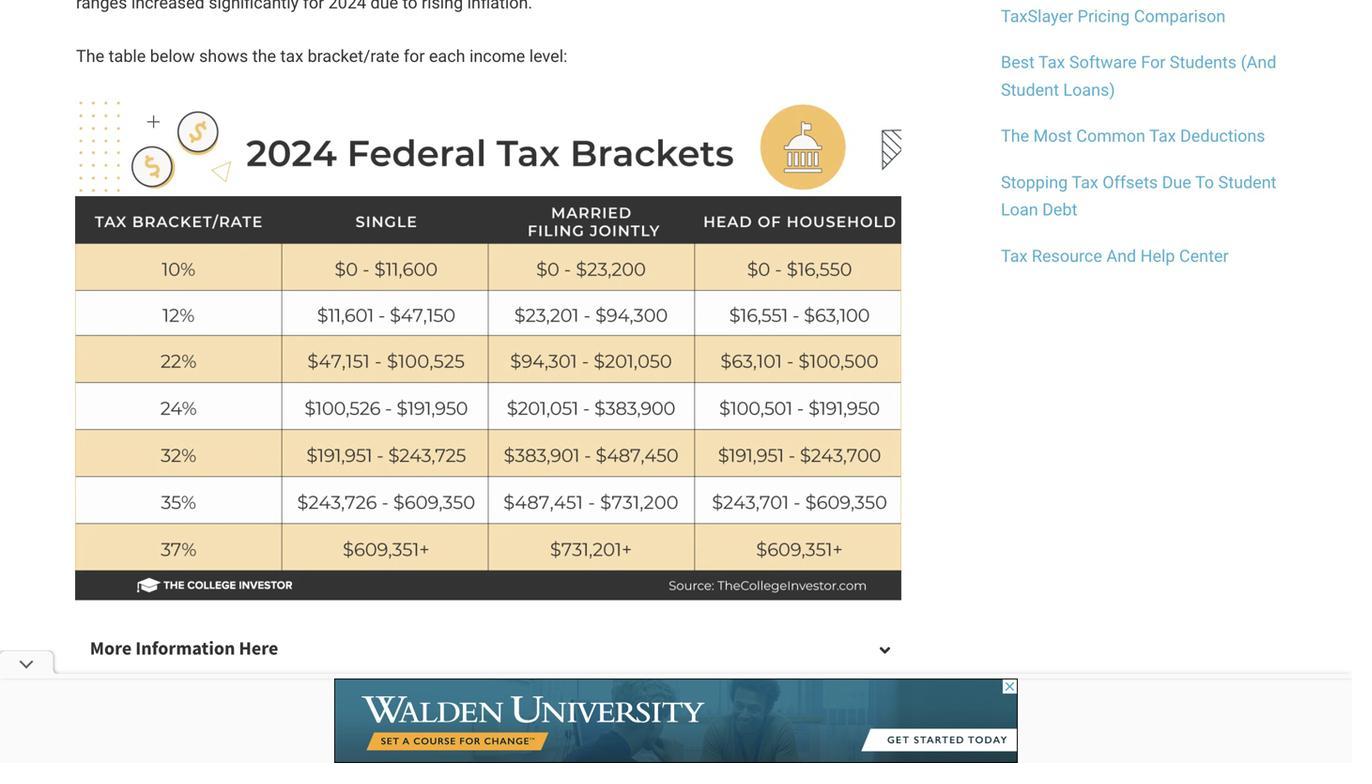 Task type: vqa. For each thing, say whether or not it's contained in the screenshot.
'Student' inside the The Stopping Tax Offsets Due To Student Loan Debt
no



Task type: describe. For each thing, give the bounding box(es) containing it.
for
[[1141, 53, 1166, 72]]

more information here
[[90, 637, 278, 660]]

the for the table below shows the tax bracket/rate for each income level:
[[76, 47, 104, 66]]

here
[[239, 637, 278, 660]]

software
[[1069, 53, 1137, 72]]

offsets
[[1103, 173, 1158, 192]]

and
[[1106, 246, 1136, 266]]

help
[[1140, 246, 1175, 266]]

stopping tax offsets due to student loan debt
[[1001, 173, 1276, 220]]

the table below shows the tax bracket/rate for each income level:
[[76, 47, 567, 66]]

best tax software for students (and student loans) link
[[1001, 53, 1276, 100]]

2024 federal tax brackets image
[[75, 97, 901, 600]]

level:
[[529, 47, 567, 66]]

student inside best tax software for students (and student loans)
[[1001, 80, 1059, 100]]

(and
[[1241, 53, 1276, 72]]

tax
[[280, 47, 303, 66]]

information
[[135, 637, 235, 660]]

the
[[252, 47, 276, 66]]

loan
[[1001, 200, 1038, 220]]

bracket/rate
[[308, 47, 399, 66]]

2024
[[76, 696, 136, 731]]

tax resource and help center link
[[1001, 246, 1229, 266]]

tax inside best tax software for students (and student loans)
[[1038, 53, 1065, 72]]

2024 standard deduction
[[76, 696, 389, 731]]

tax up due on the top right
[[1149, 126, 1176, 146]]

to
[[1195, 173, 1214, 192]]

due
[[1162, 173, 1191, 192]]

center
[[1179, 246, 1229, 266]]



Task type: locate. For each thing, give the bounding box(es) containing it.
1 vertical spatial student
[[1218, 173, 1276, 192]]

more
[[90, 637, 132, 660]]

tax up debt
[[1072, 173, 1098, 192]]

debt
[[1042, 200, 1077, 220]]

1 vertical spatial the
[[1001, 126, 1029, 146]]

student down best
[[1001, 80, 1059, 100]]

student
[[1001, 80, 1059, 100], [1218, 173, 1276, 192]]

table
[[109, 47, 146, 66]]

0 vertical spatial student
[[1001, 80, 1059, 100]]

each
[[429, 47, 465, 66]]

shows
[[199, 47, 248, 66]]

deductions
[[1180, 126, 1265, 146]]

the most common tax deductions
[[1001, 126, 1265, 146]]

below
[[150, 47, 195, 66]]

1 horizontal spatial the
[[1001, 126, 1029, 146]]

1 horizontal spatial student
[[1218, 173, 1276, 192]]

students
[[1170, 53, 1237, 72]]

stopping
[[1001, 173, 1068, 192]]

0 vertical spatial the
[[76, 47, 104, 66]]

tax inside stopping tax offsets due to student loan debt
[[1072, 173, 1098, 192]]

tax resource and help center
[[1001, 246, 1229, 266]]

the left the most
[[1001, 126, 1029, 146]]

income
[[469, 47, 525, 66]]

the for the most common tax deductions
[[1001, 126, 1029, 146]]

for
[[404, 47, 425, 66]]

best tax software for students (and student loans)
[[1001, 53, 1276, 100]]

the
[[76, 47, 104, 66], [1001, 126, 1029, 146]]

loans)
[[1063, 80, 1115, 100]]

student right to
[[1218, 173, 1276, 192]]

best
[[1001, 53, 1035, 72]]

student inside stopping tax offsets due to student loan debt
[[1218, 173, 1276, 192]]

resource
[[1032, 246, 1102, 266]]

deduction
[[261, 696, 389, 731]]

tax
[[1038, 53, 1065, 72], [1149, 126, 1176, 146], [1072, 173, 1098, 192], [1001, 246, 1028, 266]]

tax right best
[[1038, 53, 1065, 72]]

most
[[1033, 126, 1072, 146]]

0 horizontal spatial student
[[1001, 80, 1059, 100]]

tax down "loan"
[[1001, 246, 1028, 266]]

standard
[[141, 696, 255, 731]]

common
[[1076, 126, 1145, 146]]

0 horizontal spatial the
[[76, 47, 104, 66]]

the left the table
[[76, 47, 104, 66]]

the most common tax deductions link
[[1001, 126, 1265, 146]]

stopping tax offsets due to student loan debt link
[[1001, 173, 1276, 220]]



